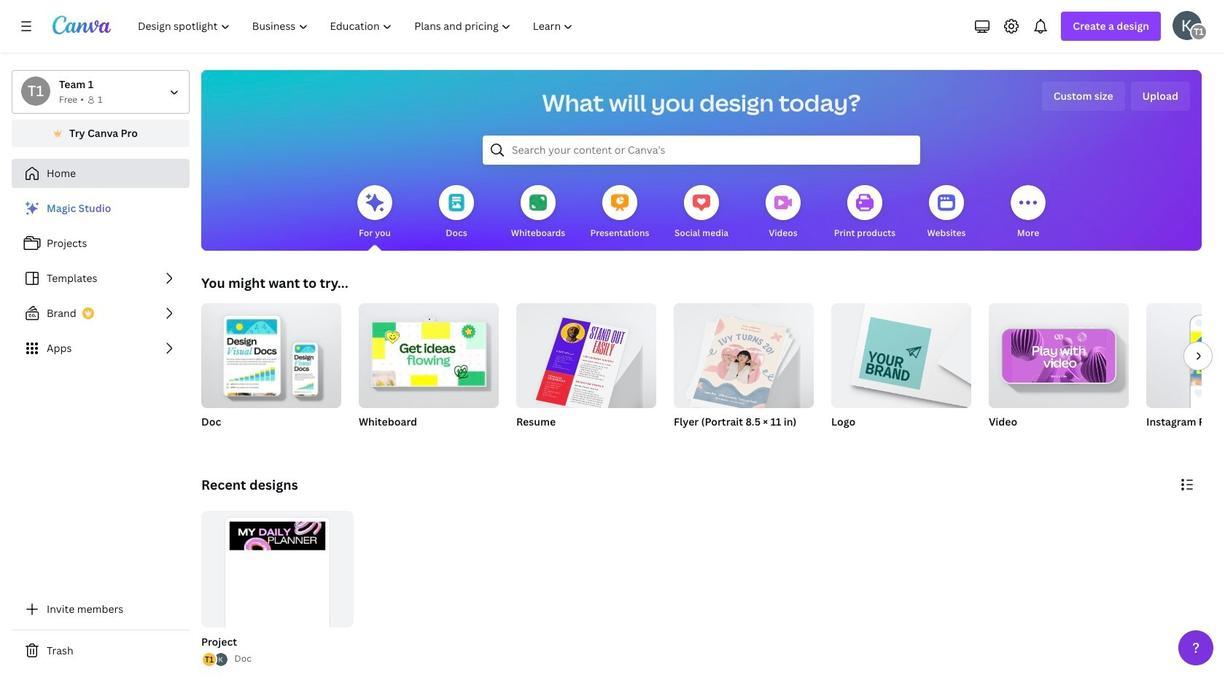 Task type: vqa. For each thing, say whether or not it's contained in the screenshot.
"search field"
yes



Task type: describe. For each thing, give the bounding box(es) containing it.
0 vertical spatial list
[[12, 194, 190, 363]]

Switch to another team button
[[12, 70, 190, 114]]

team 1 element inside switch to another team button
[[21, 77, 50, 106]]

kendall parks image
[[1173, 11, 1202, 40]]

team 1 image
[[1190, 23, 1208, 41]]



Task type: locate. For each thing, give the bounding box(es) containing it.
0 horizontal spatial team 1 element
[[21, 77, 50, 106]]

1 vertical spatial team 1 element
[[21, 77, 50, 106]]

None search field
[[483, 136, 921, 165]]

0 horizontal spatial list
[[12, 194, 190, 363]]

list
[[12, 194, 190, 363], [201, 652, 229, 669]]

team 1 element
[[1190, 23, 1208, 41], [21, 77, 50, 106]]

top level navigation element
[[128, 12, 586, 41]]

1 vertical spatial list
[[201, 652, 229, 669]]

group
[[201, 298, 341, 448], [201, 298, 341, 408], [359, 298, 499, 448], [359, 298, 499, 408], [516, 298, 656, 448], [516, 298, 656, 415], [674, 298, 814, 448], [674, 298, 814, 413], [832, 303, 972, 448], [832, 303, 972, 408], [989, 303, 1129, 448], [1147, 303, 1225, 448], [198, 511, 354, 669], [201, 511, 354, 666]]

1 horizontal spatial team 1 element
[[1190, 23, 1208, 41]]

0 vertical spatial team 1 element
[[1190, 23, 1208, 41]]

1 horizontal spatial list
[[201, 652, 229, 669]]

Search search field
[[512, 136, 891, 164]]

team 1 image
[[21, 77, 50, 106]]



